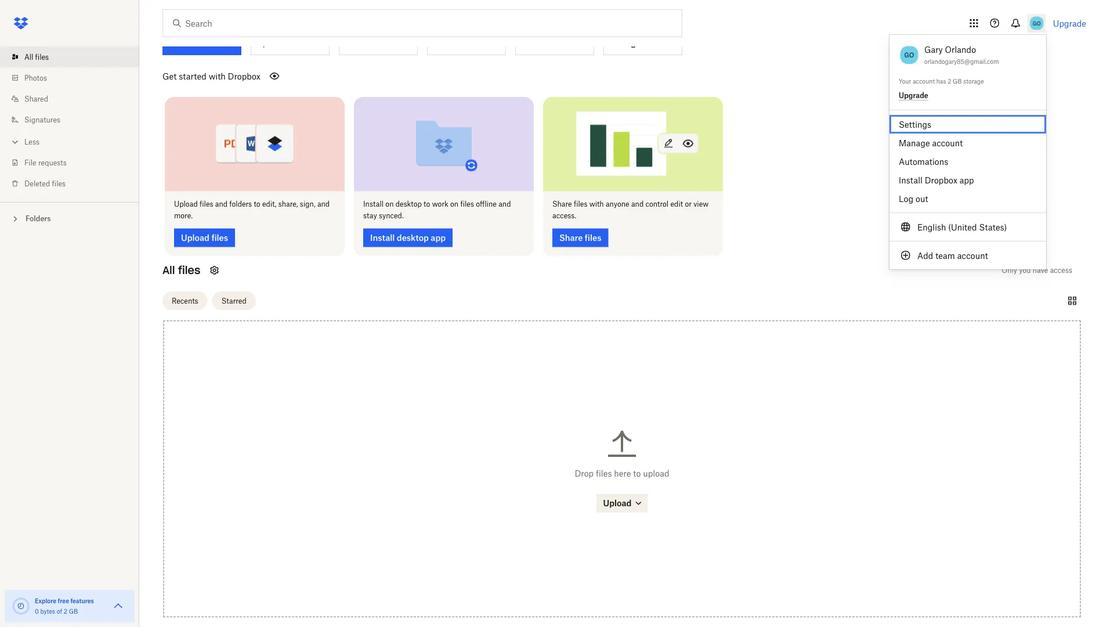 Task type: locate. For each thing, give the bounding box(es) containing it.
automations
[[899, 156, 949, 166]]

1 horizontal spatial on
[[451, 199, 459, 208]]

install inside install on desktop to work on files offline and stay synced.
[[363, 199, 384, 208]]

1 vertical spatial all
[[163, 263, 175, 277]]

files right "upload"
[[200, 199, 213, 208]]

and right offline
[[499, 199, 511, 208]]

0 vertical spatial get
[[611, 38, 624, 47]]

gb inside the explore free features 0 bytes of 2 gb
[[69, 608, 78, 615]]

file
[[24, 158, 36, 167]]

account left 'has'
[[913, 78, 935, 85]]

with left 'anyone'
[[590, 199, 604, 208]]

all up "photos"
[[24, 53, 33, 61]]

files right deleted at the left top of page
[[52, 179, 66, 188]]

all
[[24, 53, 33, 61], [163, 263, 175, 277]]

of
[[57, 608, 62, 615]]

files up "photos"
[[35, 53, 49, 61]]

0 vertical spatial with
[[209, 71, 226, 81]]

0 vertical spatial 2
[[948, 78, 952, 85]]

shared link
[[9, 88, 139, 109]]

1 vertical spatial get
[[163, 71, 177, 81]]

drop
[[575, 468, 594, 478]]

1 vertical spatial all files
[[163, 263, 201, 277]]

all files inside 'list item'
[[24, 53, 49, 61]]

dropbox image
[[9, 12, 33, 35]]

all inside 'list item'
[[24, 53, 33, 61]]

to for install on desktop to work on files offline and stay synced.
[[424, 199, 430, 208]]

on
[[386, 199, 394, 208], [451, 199, 459, 208]]

dropbox
[[228, 71, 261, 81], [925, 175, 958, 185]]

account menu image
[[1028, 14, 1047, 33]]

share
[[553, 199, 572, 208]]

files left here
[[596, 468, 612, 478]]

2 inside the explore free features 0 bytes of 2 gb
[[64, 608, 67, 615]]

dropbox down automations at the top right of the page
[[925, 175, 958, 185]]

0 horizontal spatial all
[[24, 53, 33, 61]]

choose a language: image
[[899, 220, 913, 234]]

1 horizontal spatial to
[[424, 199, 430, 208]]

started
[[179, 71, 207, 81]]

0 horizontal spatial gb
[[69, 608, 78, 615]]

0 horizontal spatial with
[[209, 71, 226, 81]]

recents button
[[163, 291, 208, 310]]

1 horizontal spatial all files
[[163, 263, 201, 277]]

0 horizontal spatial install
[[363, 199, 384, 208]]

manage
[[899, 138, 930, 148]]

file requests
[[24, 158, 67, 167]]

0 vertical spatial all
[[24, 53, 33, 61]]

0 horizontal spatial to
[[254, 199, 260, 208]]

files right share
[[574, 199, 588, 208]]

2 right of
[[64, 608, 67, 615]]

install up stay at the left top of the page
[[363, 199, 384, 208]]

all files link
[[9, 46, 139, 67]]

1 vertical spatial account
[[933, 138, 963, 148]]

automations link
[[890, 152, 1047, 171]]

all up recents
[[163, 263, 175, 277]]

upgrade button
[[899, 91, 929, 100]]

explore
[[35, 597, 56, 604]]

list
[[0, 39, 139, 202]]

files inside upload files and folders to edit, share, sign, and more.
[[200, 199, 213, 208]]

0 vertical spatial dropbox
[[228, 71, 261, 81]]

2 and from the left
[[318, 199, 330, 208]]

list containing all files
[[0, 39, 139, 202]]

all files
[[24, 53, 49, 61], [163, 263, 201, 277]]

anyone
[[606, 199, 630, 208]]

to
[[254, 199, 260, 208], [424, 199, 430, 208], [634, 468, 641, 478]]

get for get signatures
[[611, 38, 624, 47]]

2 right 'has'
[[948, 78, 952, 85]]

synced.
[[379, 211, 404, 220]]

2
[[948, 78, 952, 85], [64, 608, 67, 615]]

or
[[685, 199, 692, 208]]

0 horizontal spatial 2
[[64, 608, 67, 615]]

1 horizontal spatial install
[[899, 175, 923, 185]]

install up log out
[[899, 175, 923, 185]]

all files up "photos"
[[24, 53, 49, 61]]

(united
[[949, 222, 977, 232]]

install for install dropbox app
[[899, 175, 923, 185]]

and left control
[[632, 199, 644, 208]]

0 horizontal spatial get
[[163, 71, 177, 81]]

with for files
[[590, 199, 604, 208]]

files
[[35, 53, 49, 61], [52, 179, 66, 188], [200, 199, 213, 208], [461, 199, 474, 208], [574, 199, 588, 208], [178, 263, 201, 277], [596, 468, 612, 478]]

install
[[899, 175, 923, 185], [363, 199, 384, 208]]

deleted
[[24, 179, 50, 188]]

and
[[215, 199, 228, 208], [318, 199, 330, 208], [499, 199, 511, 208], [632, 199, 644, 208]]

to left work
[[424, 199, 430, 208]]

signatures link
[[9, 109, 139, 130]]

1 vertical spatial with
[[590, 199, 604, 208]]

desktop
[[396, 199, 422, 208]]

1 vertical spatial 2
[[64, 608, 67, 615]]

account down settings link
[[933, 138, 963, 148]]

0 horizontal spatial all files
[[24, 53, 49, 61]]

and left folders
[[215, 199, 228, 208]]

add team account link
[[890, 246, 1047, 265]]

0 vertical spatial upgrade
[[1054, 18, 1087, 28]]

upgrade down your
[[899, 91, 929, 100]]

1 vertical spatial install
[[363, 199, 384, 208]]

gb down features
[[69, 608, 78, 615]]

go
[[905, 51, 915, 60]]

3 and from the left
[[499, 199, 511, 208]]

to inside install on desktop to work on files offline and stay synced.
[[424, 199, 430, 208]]

1 horizontal spatial get
[[611, 38, 624, 47]]

requests
[[38, 158, 67, 167]]

0 vertical spatial account
[[913, 78, 935, 85]]

files inside install on desktop to work on files offline and stay synced.
[[461, 199, 474, 208]]

to inside upload files and folders to edit, share, sign, and more.
[[254, 199, 260, 208]]

with
[[209, 71, 226, 81], [590, 199, 604, 208]]

out
[[916, 194, 929, 203]]

1 vertical spatial gb
[[69, 608, 78, 615]]

2 horizontal spatial to
[[634, 468, 641, 478]]

with right started
[[209, 71, 226, 81]]

get left the signatures
[[611, 38, 624, 47]]

and right sign,
[[318, 199, 330, 208]]

edit,
[[262, 199, 277, 208]]

share files with anyone and control edit or view access.
[[553, 199, 709, 220]]

less image
[[9, 136, 21, 148]]

on up synced.
[[386, 199, 394, 208]]

features
[[70, 597, 94, 604]]

1 vertical spatial dropbox
[[925, 175, 958, 185]]

add team account
[[918, 251, 989, 260]]

dropbox right started
[[228, 71, 261, 81]]

0 vertical spatial install
[[899, 175, 923, 185]]

and inside install on desktop to work on files offline and stay synced.
[[499, 199, 511, 208]]

all files up recents
[[163, 263, 201, 277]]

1 and from the left
[[215, 199, 228, 208]]

get inside button
[[611, 38, 624, 47]]

english
[[918, 222, 947, 232]]

upgrade
[[1054, 18, 1087, 28], [899, 91, 929, 100]]

account right team
[[958, 251, 989, 260]]

1 horizontal spatial with
[[590, 199, 604, 208]]

account for manage
[[933, 138, 963, 148]]

with inside share files with anyone and control edit or view access.
[[590, 199, 604, 208]]

to left edit,
[[254, 199, 260, 208]]

team
[[936, 251, 956, 260]]

get left started
[[163, 71, 177, 81]]

1 vertical spatial upgrade
[[899, 91, 929, 100]]

0 horizontal spatial on
[[386, 199, 394, 208]]

your
[[899, 78, 912, 85]]

1 horizontal spatial gb
[[953, 78, 962, 85]]

0 horizontal spatial upgrade
[[899, 91, 929, 100]]

1 horizontal spatial 2
[[948, 78, 952, 85]]

on right work
[[451, 199, 459, 208]]

gb right 'has'
[[953, 78, 962, 85]]

bytes
[[40, 608, 55, 615]]

upgrade right account menu icon
[[1054, 18, 1087, 28]]

4 and from the left
[[632, 199, 644, 208]]

2 on from the left
[[451, 199, 459, 208]]

less
[[24, 137, 39, 146]]

0 vertical spatial all files
[[24, 53, 49, 61]]

files up recents
[[178, 263, 201, 277]]

all files list item
[[0, 46, 139, 67]]

starred button
[[212, 291, 256, 310]]

account
[[913, 78, 935, 85], [933, 138, 963, 148], [958, 251, 989, 260]]

settings link
[[890, 115, 1047, 134]]

view
[[694, 199, 709, 208]]

files left offline
[[461, 199, 474, 208]]

folders
[[26, 214, 51, 223]]

get for get started with dropbox
[[163, 71, 177, 81]]

to right here
[[634, 468, 641, 478]]



Task type: describe. For each thing, give the bounding box(es) containing it.
manage account
[[899, 138, 963, 148]]

upload files and folders to edit, share, sign, and more.
[[174, 199, 330, 220]]

only you have access
[[1002, 266, 1073, 274]]

upload
[[643, 468, 670, 478]]

folders
[[230, 199, 252, 208]]

english (united states) menu item
[[890, 218, 1047, 236]]

files inside share files with anyone and control edit or view access.
[[574, 199, 588, 208]]

gary
[[925, 44, 943, 54]]

log out
[[899, 194, 929, 203]]

english (united states)
[[918, 222, 1008, 232]]

explore free features 0 bytes of 2 gb
[[35, 597, 94, 615]]

control
[[646, 199, 669, 208]]

here
[[614, 468, 631, 478]]

work
[[432, 199, 449, 208]]

offline
[[476, 199, 497, 208]]

upload
[[174, 199, 198, 208]]

and inside share files with anyone and control edit or view access.
[[632, 199, 644, 208]]

install on desktop to work on files offline and stay synced.
[[363, 199, 511, 220]]

0 horizontal spatial dropbox
[[228, 71, 261, 81]]

stay
[[363, 211, 377, 220]]

orlandogary85@gmail.com
[[925, 58, 999, 65]]

1 horizontal spatial all
[[163, 263, 175, 277]]

edit
[[671, 199, 683, 208]]

has
[[937, 78, 947, 85]]

go button
[[899, 43, 920, 67]]

orlando
[[945, 44, 977, 54]]

to for drop files here to upload
[[634, 468, 641, 478]]

1 on from the left
[[386, 199, 394, 208]]

access
[[1051, 266, 1073, 274]]

settings
[[899, 119, 932, 129]]

drop files here to upload
[[575, 468, 670, 478]]

file requests link
[[9, 152, 139, 173]]

log
[[899, 194, 914, 203]]

gary orlando orlandogary85@gmail.com
[[925, 44, 999, 65]]

log out link
[[890, 189, 1047, 208]]

deleted files
[[24, 179, 66, 188]]

2 vertical spatial account
[[958, 251, 989, 260]]

1 horizontal spatial dropbox
[[925, 175, 958, 185]]

quota usage element
[[12, 597, 30, 615]]

install for install on desktop to work on files offline and stay synced.
[[363, 199, 384, 208]]

only
[[1002, 266, 1018, 274]]

signatures
[[24, 115, 60, 124]]

account for your
[[913, 78, 935, 85]]

manage account link
[[890, 134, 1047, 152]]

storage
[[964, 78, 984, 85]]

upgrade link
[[1054, 18, 1087, 28]]

sign,
[[300, 199, 316, 208]]

photos link
[[9, 67, 139, 88]]

deleted files link
[[9, 173, 139, 194]]

recents
[[172, 296, 198, 305]]

folders button
[[0, 210, 139, 227]]

photos
[[24, 73, 47, 82]]

you
[[1020, 266, 1031, 274]]

free
[[58, 597, 69, 604]]

with for started
[[209, 71, 226, 81]]

0 vertical spatial gb
[[953, 78, 962, 85]]

files inside 'list item'
[[35, 53, 49, 61]]

app
[[960, 175, 975, 185]]

have
[[1033, 266, 1049, 274]]

states)
[[980, 222, 1008, 232]]

install dropbox app
[[899, 175, 975, 185]]

starred
[[222, 296, 247, 305]]

add
[[918, 251, 934, 260]]

1 horizontal spatial upgrade
[[1054, 18, 1087, 28]]

shared
[[24, 94, 48, 103]]

signatures
[[626, 38, 663, 47]]

0
[[35, 608, 39, 615]]

get signatures button
[[604, 11, 683, 55]]

get started with dropbox
[[163, 71, 261, 81]]

your account has 2 gb storage
[[899, 78, 984, 85]]

access.
[[553, 211, 577, 220]]

share,
[[279, 199, 298, 208]]

more.
[[174, 211, 193, 220]]

get signatures
[[611, 38, 663, 47]]



Task type: vqa. For each thing, say whether or not it's contained in the screenshot.
1st menu item from the bottom of the page
no



